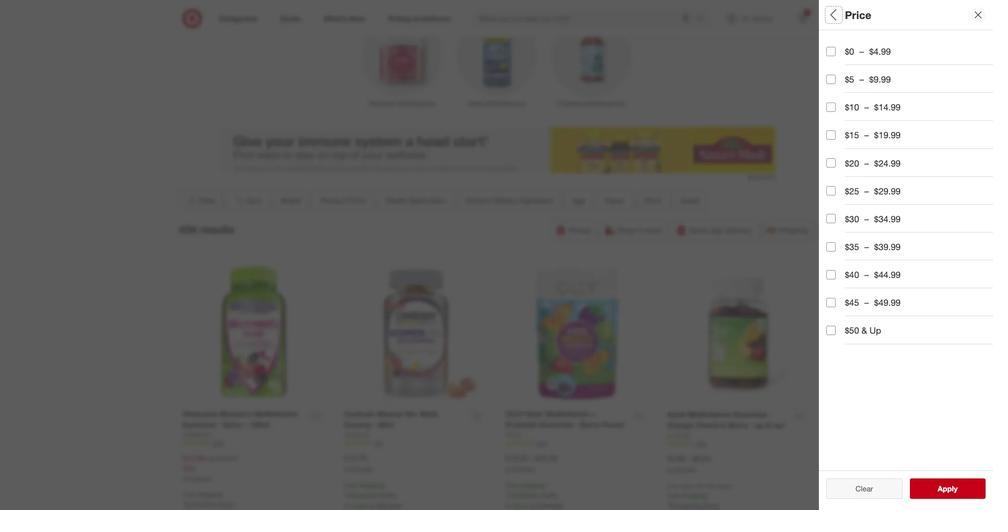 Task type: locate. For each thing, give the bounding box(es) containing it.
health application button
[[827, 95, 994, 128], [377, 190, 454, 211]]

olly for olly kids' multivitamin + probiotic gummies - berry punch
[[506, 410, 524, 419]]

free shipping * * exclusions apply. in stock at  glendale for $23.49
[[506, 481, 564, 510]]

multivitamins inside women's multivitamins link
[[397, 99, 435, 107]]

glendale inside $4.69 - $8.29 at glendale
[[674, 467, 696, 474]]

berry for probiotic
[[581, 420, 600, 430]]

primary inside 'all filters' dialog
[[827, 137, 860, 148]]

multivitamin up 150ct
[[254, 410, 297, 419]]

peach
[[697, 421, 719, 430]]

1 horizontal spatial dietary
[[862, 137, 893, 148]]

dietary inside 'all filters' dialog
[[862, 137, 893, 148]]

clear inside 'all filters' dialog
[[851, 484, 869, 494]]

multivitamins
[[397, 99, 435, 107], [487, 99, 525, 107], [588, 99, 626, 107]]

exclusions down $13.59 - $23.49 at glendale
[[508, 491, 539, 499]]

2 olly from the top
[[506, 431, 521, 439]]

glendale inside $13.59 - $23.49 at glendale
[[512, 466, 534, 473]]

filters
[[843, 8, 871, 21]]

1 horizontal spatial health
[[827, 105, 854, 115]]

form
[[863, 72, 884, 83], [349, 196, 366, 205]]

multivitamin up peach
[[688, 410, 731, 419]]

2 stock from the left
[[513, 502, 529, 510]]

0 vertical spatial deals
[[681, 196, 699, 205]]

0 vertical spatial health application
[[827, 105, 904, 115]]

olly down probiotic
[[506, 431, 521, 439]]

0 vertical spatial price
[[845, 8, 872, 21]]

$35 right with
[[707, 483, 716, 490]]

1 horizontal spatial age
[[827, 170, 843, 181]]

0 horizontal spatial health application button
[[377, 190, 454, 211]]

1 vertical spatial deals
[[827, 267, 851, 278]]

0 horizontal spatial health application
[[385, 196, 446, 205]]

0 horizontal spatial product
[[320, 196, 346, 205]]

&
[[862, 325, 868, 336], [721, 421, 726, 430], [766, 421, 771, 430], [677, 431, 681, 439]]

$50 & Up checkbox
[[827, 326, 836, 335]]

berry inside adult multivitamin gummies - orange, peach & berry - up & up™
[[729, 421, 748, 430]]

all filters dialog
[[819, 0, 994, 510]]

2 vitafusion from the top
[[183, 431, 211, 439]]

multivitamin
[[254, 410, 297, 419], [546, 410, 589, 419], [688, 410, 731, 419]]

$5  –  $9.99 checkbox
[[827, 75, 836, 84]]

0 horizontal spatial dietary
[[493, 196, 517, 205]]

multivitamins right children's
[[588, 99, 626, 107]]

at down sale
[[183, 476, 187, 482]]

1 horizontal spatial results
[[944, 484, 968, 494]]

0 vertical spatial deals button
[[673, 190, 707, 211]]

0 horizontal spatial primary
[[466, 196, 491, 205]]

$0  –  $4.99 checkbox
[[827, 47, 836, 56]]

results for see results
[[944, 484, 968, 494]]

olly inside 'olly kids' multivitamin + probiotic gummies - berry punch'
[[506, 410, 524, 419]]

clear all button
[[827, 479, 903, 499]]

shipping inside free shipping * * exclusions apply.
[[197, 491, 222, 499]]

at inside $12.79 at glendale
[[344, 466, 349, 473]]

centrum for centrum
[[344, 431, 370, 439]]

orange,
[[667, 421, 695, 430]]

age
[[827, 170, 843, 181], [572, 196, 585, 205]]

0 vertical spatial dietary
[[862, 137, 893, 148]]

results
[[200, 223, 234, 236], [944, 484, 968, 494]]

1848
[[211, 440, 224, 447]]

berry down +
[[581, 420, 600, 430]]

results inside button
[[944, 484, 968, 494]]

price button down $34.99
[[827, 225, 994, 258]]

1 free shipping * * exclusions apply. in stock at  glendale from the left
[[344, 481, 402, 510]]

2 vertical spatial price
[[827, 235, 849, 246]]

1 vertical spatial health application
[[385, 196, 446, 205]]

$35 inside price dialog
[[845, 242, 860, 252]]

$10.89 reg $12.49 sale at glendale
[[183, 454, 237, 482]]

deals up same
[[681, 196, 699, 205]]

flavor button up $39.99
[[827, 193, 994, 225]]

$15
[[845, 130, 860, 140]]

shipping down the $10.89 reg $12.49 sale at glendale at the left
[[197, 491, 222, 499]]

1 vertical spatial health
[[385, 196, 407, 205]]

$45  –  $49.99 checkbox
[[827, 298, 836, 307]]

age button
[[827, 160, 994, 193], [564, 190, 593, 211]]

0 vertical spatial results
[[200, 223, 234, 236]]

1 horizontal spatial product form button
[[827, 63, 994, 95]]

$15  –  $19.99 checkbox
[[827, 131, 836, 140]]

shipping down with
[[682, 492, 707, 500]]

glendale
[[350, 466, 373, 473], [512, 466, 534, 473], [674, 467, 696, 474], [189, 476, 211, 482], [376, 502, 402, 510], [538, 502, 564, 510]]

1 vertical spatial vitafusion
[[183, 431, 211, 439]]

women
[[377, 410, 403, 419]]

deals inside 'all filters' dialog
[[827, 267, 851, 278]]

What can we help you find? suggestions appear below search field
[[473, 8, 699, 29]]

0 vertical spatial primary dietary ingredient button
[[827, 128, 994, 160]]

0 horizontal spatial product form button
[[312, 190, 374, 211]]

exclusions down $12.79 at glendale
[[346, 491, 378, 499]]

1 vertical spatial primary
[[466, 196, 491, 205]]

1 horizontal spatial primary dietary ingredient
[[827, 137, 938, 148]]

vitafusion inside vitafusion women's multivitamin gummies - berry - 150ct
[[183, 410, 218, 419]]

at down $4.69
[[667, 467, 672, 474]]

1 centrum from the top
[[344, 410, 375, 419]]

deals button up same
[[673, 190, 707, 211]]

1 vertical spatial age
[[572, 196, 585, 205]]

product inside 'all filters' dialog
[[827, 72, 860, 83]]

$49.99
[[875, 297, 901, 308]]

0 horizontal spatial application
[[409, 196, 446, 205]]

1 horizontal spatial application
[[856, 105, 904, 115]]

primary dietary ingredient
[[827, 137, 938, 148], [466, 196, 553, 205]]

age down the $20  –  $24.99 checkbox
[[827, 170, 843, 181]]

0 vertical spatial brand button
[[827, 30, 994, 63]]

$50
[[845, 325, 860, 336]]

1 horizontal spatial deals
[[827, 267, 851, 278]]

flavor button up the shop
[[597, 190, 633, 211]]

1 horizontal spatial free shipping * * exclusions apply. in stock at  glendale
[[506, 481, 564, 510]]

product form button inside 'all filters' dialog
[[827, 63, 994, 95]]

shop in store button
[[601, 220, 668, 241]]

form inside 'all filters' dialog
[[863, 72, 884, 83]]

0 vertical spatial product form button
[[827, 63, 994, 95]]

1 horizontal spatial stock
[[513, 502, 529, 510]]

berry up 898 "link"
[[729, 421, 748, 430]]

1 vertical spatial brand button
[[273, 190, 309, 211]]

1 horizontal spatial form
[[863, 72, 884, 83]]

free shipping * * exclusions apply.
[[183, 491, 235, 508]]

multivitamins right women's
[[397, 99, 435, 107]]

0 horizontal spatial berry
[[223, 420, 243, 430]]

0 vertical spatial health application button
[[827, 95, 994, 128]]

2 multivitamins from the left
[[487, 99, 525, 107]]

1 vitafusion from the top
[[183, 410, 218, 419]]

free
[[344, 481, 357, 489], [506, 481, 519, 489], [183, 491, 195, 499], [667, 492, 680, 500]]

$13.59 - $23.49 at glendale
[[506, 454, 557, 473]]

free shipping * * exclusions apply. in stock at  glendale for glendale
[[344, 481, 402, 510]]

1606 link
[[506, 440, 649, 448]]

multivitamins inside men's multivitamins link
[[487, 99, 525, 107]]

children's multivitamins
[[558, 99, 626, 107]]

$45  –  $49.99
[[845, 297, 901, 308]]

& inside price dialog
[[862, 325, 868, 336]]

price down $30  –  $34.99 checkbox
[[827, 235, 849, 246]]

multivitamins for men's multivitamins
[[487, 99, 525, 107]]

brand down all
[[827, 40, 852, 50]]

vitafusion
[[183, 410, 218, 419], [183, 431, 211, 439]]

at inside $13.59 - $23.49 at glendale
[[506, 466, 511, 473]]

1 vertical spatial product
[[320, 196, 346, 205]]

clear inside price dialog
[[856, 484, 874, 494]]

1 vertical spatial product form
[[320, 196, 366, 205]]

vitafusion up vitafusion "link"
[[183, 410, 218, 419]]

centrum women 50+ multi gummy - 80ct link
[[344, 409, 465, 430]]

brand right the sort
[[281, 196, 301, 205]]

vitafusion women's multivitamin gummies - berry - 150ct link
[[183, 409, 304, 430]]

1 vertical spatial primary dietary ingredient
[[466, 196, 553, 205]]

1 vertical spatial deals button
[[827, 258, 994, 290]]

apply. inside free shipping * * exclusions apply.
[[218, 500, 235, 508]]

& right peach
[[721, 421, 726, 430]]

filter
[[199, 196, 215, 205]]

flavor up $30  –  $34.99 checkbox
[[827, 202, 852, 213]]

2 horizontal spatial berry
[[729, 421, 748, 430]]

0 horizontal spatial age
[[572, 196, 585, 205]]

price button up "store" at right
[[636, 190, 669, 211]]

1 vertical spatial centrum
[[344, 431, 370, 439]]

shipping button
[[762, 220, 814, 241]]

price right all
[[845, 8, 872, 21]]

application
[[856, 105, 904, 115], [409, 196, 446, 205]]

exclusions down ships
[[670, 501, 701, 509]]

1 clear from the left
[[851, 484, 869, 494]]

probiotic
[[506, 420, 538, 430]]

gummies down kids'
[[540, 420, 574, 430]]

free down 'only'
[[667, 492, 680, 500]]

olly kids' multivitamin + probiotic gummies - berry punch image
[[506, 261, 649, 404], [506, 261, 649, 404]]

0 horizontal spatial flavor
[[605, 196, 625, 205]]

gummies up 898 "link"
[[734, 410, 767, 419]]

0 horizontal spatial ingredient
[[519, 196, 553, 205]]

1 horizontal spatial health application button
[[827, 95, 994, 128]]

1 horizontal spatial $35
[[845, 242, 860, 252]]

1 stock from the left
[[351, 502, 367, 510]]

exclusions apply. link
[[346, 491, 397, 499], [508, 491, 558, 499], [185, 500, 235, 508], [670, 501, 720, 509]]

1 vertical spatial results
[[944, 484, 968, 494]]

& down the "orange," at the bottom of page
[[677, 431, 681, 439]]

results right 'see'
[[944, 484, 968, 494]]

1 horizontal spatial health application
[[827, 105, 904, 115]]

1 vertical spatial brand
[[281, 196, 301, 205]]

1 horizontal spatial brand
[[827, 40, 852, 50]]

free inside free shipping * * exclusions apply.
[[183, 491, 195, 499]]

exclusions apply. link for -
[[185, 500, 235, 508]]

exclusions apply. link down the $10.89 reg $12.49 sale at glendale at the left
[[185, 500, 235, 508]]

exclusions inside only ships with $35 orders free shipping * * exclusions apply.
[[670, 501, 701, 509]]

free down sale
[[183, 491, 195, 499]]

1 multivitamins from the left
[[397, 99, 435, 107]]

apply button
[[910, 479, 986, 499]]

deals button down $39.99
[[827, 258, 994, 290]]

0 vertical spatial primary
[[827, 137, 860, 148]]

$35 right $35  –  $39.99 option
[[845, 242, 860, 252]]

0 horizontal spatial primary dietary ingredient button
[[458, 190, 560, 211]]

stock for -
[[513, 502, 529, 510]]

1 horizontal spatial price button
[[827, 225, 994, 258]]

age up pickup
[[572, 196, 585, 205]]

1 link
[[792, 8, 813, 29]]

$20  –  $24.99
[[845, 158, 901, 168]]

1 olly from the top
[[506, 410, 524, 419]]

1 vertical spatial dietary
[[493, 196, 517, 205]]

exclusions apply. link down with
[[670, 501, 720, 509]]

0 vertical spatial centrum
[[344, 410, 375, 419]]

vitafusion women's multivitamin gummies - berry - 150ct image
[[183, 261, 326, 404], [183, 261, 326, 404]]

$8.29
[[693, 454, 711, 464]]

centrum up gummy
[[344, 410, 375, 419]]

0 horizontal spatial brand
[[281, 196, 301, 205]]

- inside 'olly kids' multivitamin + probiotic gummies - berry punch'
[[576, 420, 579, 430]]

olly up probiotic
[[506, 410, 524, 419]]

0 vertical spatial $35
[[845, 242, 860, 252]]

men's multivitamins
[[468, 99, 525, 107]]

$40  –  $44.99 checkbox
[[827, 270, 836, 279]]

2 centrum from the top
[[344, 431, 370, 439]]

- inside $4.69 - $8.29 at glendale
[[688, 454, 691, 464]]

gummies up vitafusion "link"
[[183, 420, 216, 430]]

0 vertical spatial application
[[856, 105, 904, 115]]

health application inside 'all filters' dialog
[[827, 105, 904, 115]]

1 in from the left
[[344, 502, 349, 510]]

0 horizontal spatial results
[[200, 223, 234, 236]]

centrum women 50+ multi gummy - 80ct image
[[344, 261, 487, 404], [344, 261, 487, 404]]

product form
[[827, 72, 884, 83], [320, 196, 366, 205]]

berry inside 'olly kids' multivitamin + probiotic gummies - berry punch'
[[581, 420, 600, 430]]

$5  –  $9.99
[[845, 74, 891, 85]]

punch
[[602, 420, 625, 430]]

health application
[[827, 105, 904, 115], [385, 196, 446, 205]]

0 vertical spatial ingredient
[[895, 137, 938, 148]]

multivitamin left +
[[546, 410, 589, 419]]

adult multivitamin gummies - orange, peach & berry - up & up™ image
[[667, 261, 811, 404], [667, 261, 811, 404]]

vitafusion up the $10.89
[[183, 431, 211, 439]]

2 clear from the left
[[856, 484, 874, 494]]

1 vertical spatial olly
[[506, 431, 521, 439]]

exclusions down the $10.89 reg $12.49 sale at glendale at the left
[[185, 500, 216, 508]]

$20
[[845, 158, 860, 168]]

price up "store" at right
[[644, 196, 661, 205]]

stock down $12.79 at glendale
[[351, 502, 367, 510]]

0 horizontal spatial in
[[344, 502, 349, 510]]

brand button up $9.99
[[827, 30, 994, 63]]

0 horizontal spatial $35
[[707, 483, 716, 490]]

at down $12.79
[[344, 466, 349, 473]]

-
[[769, 410, 772, 419], [218, 420, 221, 430], [245, 420, 248, 430], [373, 420, 377, 430], [576, 420, 579, 430], [750, 421, 753, 430], [530, 454, 533, 463], [688, 454, 691, 464]]

product form button
[[827, 63, 994, 95], [312, 190, 374, 211]]

centrum
[[344, 410, 375, 419], [344, 431, 370, 439]]

same day delivery button
[[672, 220, 758, 241]]

centrum down gummy
[[344, 431, 370, 439]]

multivitamins inside children's multivitamins link
[[588, 99, 626, 107]]

2 free shipping * * exclusions apply. in stock at  glendale from the left
[[506, 481, 564, 510]]

in for at
[[344, 502, 349, 510]]

ingredient
[[895, 137, 938, 148], [519, 196, 553, 205]]

free shipping * * exclusions apply. in stock at  glendale down $13.59 - $23.49 at glendale
[[506, 481, 564, 510]]

1606
[[535, 440, 547, 447]]

at down $13.59
[[506, 466, 511, 473]]

at down $12.79 at glendale
[[369, 502, 375, 510]]

pickup
[[568, 226, 591, 235]]

stock down $13.59 - $23.49 at glendale
[[513, 502, 529, 510]]

free shipping * * exclusions apply. in stock at  glendale down $12.79 at glendale
[[344, 481, 402, 510]]

& left "up™"
[[766, 421, 771, 430]]

deals down $35  –  $39.99 option
[[827, 267, 851, 278]]

1 vertical spatial $35
[[707, 483, 716, 490]]

brand button right the sort
[[273, 190, 309, 211]]

0 vertical spatial form
[[863, 72, 884, 83]]

centrum inside the centrum women 50+ multi gummy - 80ct
[[344, 410, 375, 419]]

same
[[689, 226, 708, 235]]

multivitamin inside vitafusion women's multivitamin gummies - berry - 150ct
[[254, 410, 297, 419]]

$40
[[845, 269, 860, 280]]

$9.99
[[870, 74, 891, 85]]

apply.
[[379, 491, 397, 499], [541, 491, 558, 499], [218, 500, 235, 508], [703, 501, 720, 509]]

multivitamin for 150ct
[[254, 410, 297, 419]]

0 horizontal spatial multivitamin
[[254, 410, 297, 419]]

price inside dialog
[[845, 8, 872, 21]]

2 horizontal spatial up
[[755, 421, 764, 430]]

1 vertical spatial price button
[[827, 225, 994, 258]]

1 horizontal spatial ingredient
[[895, 137, 938, 148]]

up inside adult multivitamin gummies - orange, peach & berry - up & up™
[[755, 421, 764, 430]]

2 horizontal spatial multivitamins
[[588, 99, 626, 107]]

3 multivitamins from the left
[[588, 99, 626, 107]]

flavor up the shop
[[605, 196, 625, 205]]

$35
[[845, 242, 860, 252], [707, 483, 716, 490]]

multivitamin inside 'olly kids' multivitamin + probiotic gummies - berry punch'
[[546, 410, 589, 419]]

exclusions apply. link down $13.59 - $23.49 at glendale
[[508, 491, 558, 499]]

$5
[[845, 74, 855, 85]]

multivitamins right men's
[[487, 99, 525, 107]]

0 horizontal spatial price button
[[636, 190, 669, 211]]

1 vertical spatial form
[[349, 196, 366, 205]]

in
[[344, 502, 349, 510], [506, 502, 511, 510]]

& left 'up'
[[862, 325, 868, 336]]

sold by
[[827, 332, 858, 343]]

berry
[[223, 420, 243, 430], [581, 420, 600, 430], [729, 421, 748, 430]]

health
[[827, 105, 854, 115], [385, 196, 407, 205]]

1 horizontal spatial multivitamin
[[546, 410, 589, 419]]

0 vertical spatial product form
[[827, 72, 884, 83]]

128 link
[[344, 440, 487, 448]]

2 in from the left
[[506, 502, 511, 510]]

olly
[[506, 410, 524, 419], [506, 431, 521, 439]]

$12.49
[[218, 455, 237, 463]]

0 horizontal spatial gummies
[[183, 420, 216, 430]]

0 vertical spatial vitafusion
[[183, 410, 218, 419]]

0 horizontal spatial flavor button
[[597, 190, 633, 211]]

berry down women's
[[223, 420, 243, 430]]

free down $13.59
[[506, 481, 519, 489]]

1 horizontal spatial flavor
[[827, 202, 852, 213]]

only
[[667, 483, 679, 490]]

results right 434 at the left top of page
[[200, 223, 234, 236]]

exclusions apply. link down $12.79 at glendale
[[346, 491, 397, 499]]

children's
[[558, 99, 586, 107]]

sale
[[183, 464, 195, 472]]

898 link
[[667, 440, 811, 448]]

at inside $4.69 - $8.29 at glendale
[[667, 467, 672, 474]]

$15  –  $19.99
[[845, 130, 901, 140]]

0 horizontal spatial free shipping * * exclusions apply. in stock at  glendale
[[344, 481, 402, 510]]

see results button
[[910, 479, 986, 499]]

0 vertical spatial brand
[[827, 40, 852, 50]]

0 horizontal spatial multivitamins
[[397, 99, 435, 107]]

0 vertical spatial age
[[827, 170, 843, 181]]

$30  –  $34.99
[[845, 214, 901, 224]]

1 horizontal spatial in
[[506, 502, 511, 510]]

see
[[928, 484, 942, 494]]

$50 & up
[[845, 325, 882, 336]]



Task type: describe. For each thing, give the bounding box(es) containing it.
exclusions inside free shipping * * exclusions apply.
[[185, 500, 216, 508]]

ingredient inside 'all filters' dialog
[[895, 137, 938, 148]]

- inside $13.59 - $23.49 at glendale
[[530, 454, 533, 463]]

apply
[[938, 484, 958, 494]]

results for 434 results
[[200, 223, 234, 236]]

1 vertical spatial health application button
[[377, 190, 454, 211]]

ships
[[680, 483, 694, 490]]

same day delivery
[[689, 226, 752, 235]]

0 horizontal spatial product form
[[320, 196, 366, 205]]

adult
[[667, 410, 686, 419]]

shipping down $12.79 at glendale
[[359, 481, 384, 489]]

1 vertical spatial application
[[409, 196, 446, 205]]

up
[[870, 325, 882, 336]]

1 vertical spatial price
[[644, 196, 661, 205]]

0 horizontal spatial brand button
[[273, 190, 309, 211]]

centrum link
[[344, 430, 370, 440]]

health inside 'all filters' dialog
[[827, 105, 854, 115]]

centrum women 50+ multi gummy - 80ct
[[344, 410, 438, 430]]

$25  –  $29.99 checkbox
[[827, 186, 836, 196]]

vitafusion for vitafusion women's multivitamin gummies - berry - 150ct
[[183, 410, 218, 419]]

sort
[[247, 196, 261, 205]]

free inside only ships with $35 orders free shipping * * exclusions apply.
[[667, 492, 680, 500]]

$13.59
[[506, 454, 528, 463]]

1 horizontal spatial up
[[683, 431, 690, 439]]

$30  –  $34.99 checkbox
[[827, 214, 836, 224]]

brand inside 'all filters' dialog
[[827, 40, 852, 50]]

$4.69 - $8.29 at glendale
[[667, 454, 711, 474]]

434 results
[[179, 223, 234, 236]]

sold
[[827, 332, 845, 343]]

shop
[[618, 226, 635, 235]]

search
[[693, 15, 715, 24]]

deals button inside 'all filters' dialog
[[827, 258, 994, 290]]

price inside 'all filters' dialog
[[827, 235, 849, 246]]

0 horizontal spatial form
[[349, 196, 366, 205]]

multivitamins for children's multivitamins
[[588, 99, 626, 107]]

shipping inside only ships with $35 orders free shipping * * exclusions apply.
[[682, 492, 707, 500]]

women's
[[369, 99, 395, 107]]

- inside the centrum women 50+ multi gummy - 80ct
[[373, 420, 377, 430]]

$24.99
[[875, 158, 901, 168]]

0 horizontal spatial age button
[[564, 190, 593, 211]]

in for -
[[506, 502, 511, 510]]

$4.69
[[667, 454, 686, 464]]

olly for olly
[[506, 431, 521, 439]]

clear for clear
[[856, 484, 874, 494]]

434
[[179, 223, 197, 236]]

150ct
[[250, 420, 269, 430]]

exclusions apply. link for gummy
[[346, 491, 397, 499]]

$35 inside only ships with $35 orders free shipping * * exclusions apply.
[[707, 483, 716, 490]]

$14.99
[[875, 102, 901, 113]]

0 horizontal spatial primary dietary ingredient
[[466, 196, 553, 205]]

women's multivitamins
[[369, 99, 435, 107]]

1 vertical spatial ingredient
[[519, 196, 553, 205]]

898
[[696, 441, 706, 448]]

1848 link
[[183, 440, 326, 448]]

80ct
[[379, 420, 394, 430]]

sponsored
[[748, 174, 775, 181]]

shop in store
[[618, 226, 662, 235]]

by
[[848, 332, 858, 343]]

guest rating
[[827, 300, 881, 311]]

sort button
[[226, 190, 269, 211]]

pickup button
[[551, 220, 597, 241]]

glendale inside the $10.89 reg $12.49 sale at glendale
[[189, 476, 211, 482]]

berry for orange,
[[729, 421, 748, 430]]

$35  –  $39.99 checkbox
[[827, 242, 836, 252]]

$44.99
[[875, 269, 901, 280]]

with
[[695, 483, 705, 490]]

$12.79
[[344, 454, 366, 463]]

primary dietary ingredient inside 'all filters' dialog
[[827, 137, 938, 148]]

all
[[871, 484, 878, 494]]

1 horizontal spatial age button
[[827, 160, 994, 193]]

$10
[[845, 102, 860, 113]]

Include out of stock checkbox
[[827, 397, 836, 406]]

clear for clear all
[[851, 484, 869, 494]]

vitafusion women's multivitamin gummies - berry - 150ct
[[183, 410, 297, 430]]

adult multivitamin gummies - orange, peach & berry - up & up™
[[667, 410, 786, 430]]

$45
[[845, 297, 860, 308]]

price dialog
[[819, 0, 994, 510]]

only ships with $35 orders free shipping * * exclusions apply.
[[667, 483, 734, 509]]

gummies inside vitafusion women's multivitamin gummies - berry - 150ct
[[183, 420, 216, 430]]

gummy
[[344, 420, 371, 430]]

$20  –  $24.99 checkbox
[[827, 158, 836, 168]]

multivitamins for women's multivitamins
[[397, 99, 435, 107]]

1 vertical spatial product form button
[[312, 190, 374, 211]]

$10  –  $14.99 checkbox
[[827, 103, 836, 112]]

0 horizontal spatial deals button
[[673, 190, 707, 211]]

advertisement region
[[218, 127, 775, 173]]

in
[[638, 226, 643, 235]]

exclusions apply. link for probiotic
[[508, 491, 558, 499]]

children's multivitamins link
[[544, 13, 639, 108]]

$30
[[845, 214, 860, 224]]

up™
[[773, 421, 786, 430]]

$35  –  $39.99
[[845, 242, 901, 252]]

at down $13.59 - $23.49 at glendale
[[531, 502, 536, 510]]

vitafusion for vitafusion
[[183, 431, 211, 439]]

application inside 'all filters' dialog
[[856, 105, 904, 115]]

at inside the $10.89 reg $12.49 sale at glendale
[[183, 476, 187, 482]]

gummies inside adult multivitamin gummies - orange, peach & berry - up & up™
[[734, 410, 767, 419]]

1 horizontal spatial flavor button
[[827, 193, 994, 225]]

store
[[645, 226, 662, 235]]

$23.49
[[535, 454, 557, 463]]

clear button
[[827, 479, 903, 499]]

up & up
[[667, 431, 690, 439]]

stock for at
[[351, 502, 367, 510]]

$40  –  $44.99
[[845, 269, 901, 280]]

men's
[[468, 99, 485, 107]]

$12.79 at glendale
[[344, 454, 373, 473]]

apply. inside only ships with $35 orders free shipping * * exclusions apply.
[[703, 501, 720, 509]]

$34.99
[[875, 214, 901, 224]]

centrum for centrum women 50+ multi gummy - 80ct
[[344, 410, 375, 419]]

$0
[[845, 46, 855, 57]]

0 horizontal spatial deals
[[681, 196, 699, 205]]

multi
[[420, 410, 438, 419]]

gummies inside 'olly kids' multivitamin + probiotic gummies - berry punch'
[[540, 420, 574, 430]]

128
[[373, 440, 382, 447]]

free down $12.79 at glendale
[[344, 481, 357, 489]]

age inside 'all filters' dialog
[[827, 170, 843, 181]]

rating
[[854, 300, 881, 311]]

all filters
[[827, 8, 871, 21]]

$10  –  $14.99
[[845, 102, 901, 113]]

reg
[[207, 455, 216, 463]]

+
[[591, 410, 596, 419]]

flavor inside 'all filters' dialog
[[827, 202, 852, 213]]

olly link
[[506, 430, 521, 440]]

multivitamin inside adult multivitamin gummies - orange, peach & berry - up & up™
[[688, 410, 731, 419]]

$39.99
[[875, 242, 901, 252]]

women's multivitamins link
[[354, 13, 449, 108]]

men's multivitamins link
[[449, 13, 544, 108]]

delivery
[[725, 226, 752, 235]]

product form inside 'all filters' dialog
[[827, 72, 884, 83]]

vitafusion link
[[183, 430, 211, 440]]

1
[[806, 10, 809, 15]]

1 horizontal spatial brand button
[[827, 30, 994, 63]]

orders
[[717, 483, 734, 490]]

multivitamin for berry
[[546, 410, 589, 419]]

$25
[[845, 186, 860, 196]]

shipping down $13.59 - $23.49 at glendale
[[521, 481, 545, 489]]

berry inside vitafusion women's multivitamin gummies - berry - 150ct
[[223, 420, 243, 430]]

olly kids' multivitamin + probiotic gummies - berry punch
[[506, 410, 625, 430]]

1 horizontal spatial primary dietary ingredient button
[[827, 128, 994, 160]]

glendale inside $12.79 at glendale
[[350, 466, 373, 473]]

0 horizontal spatial up
[[667, 431, 675, 439]]

0 vertical spatial price button
[[636, 190, 669, 211]]

shipping
[[779, 226, 808, 235]]



Task type: vqa. For each thing, say whether or not it's contained in the screenshot.
Health Application
yes



